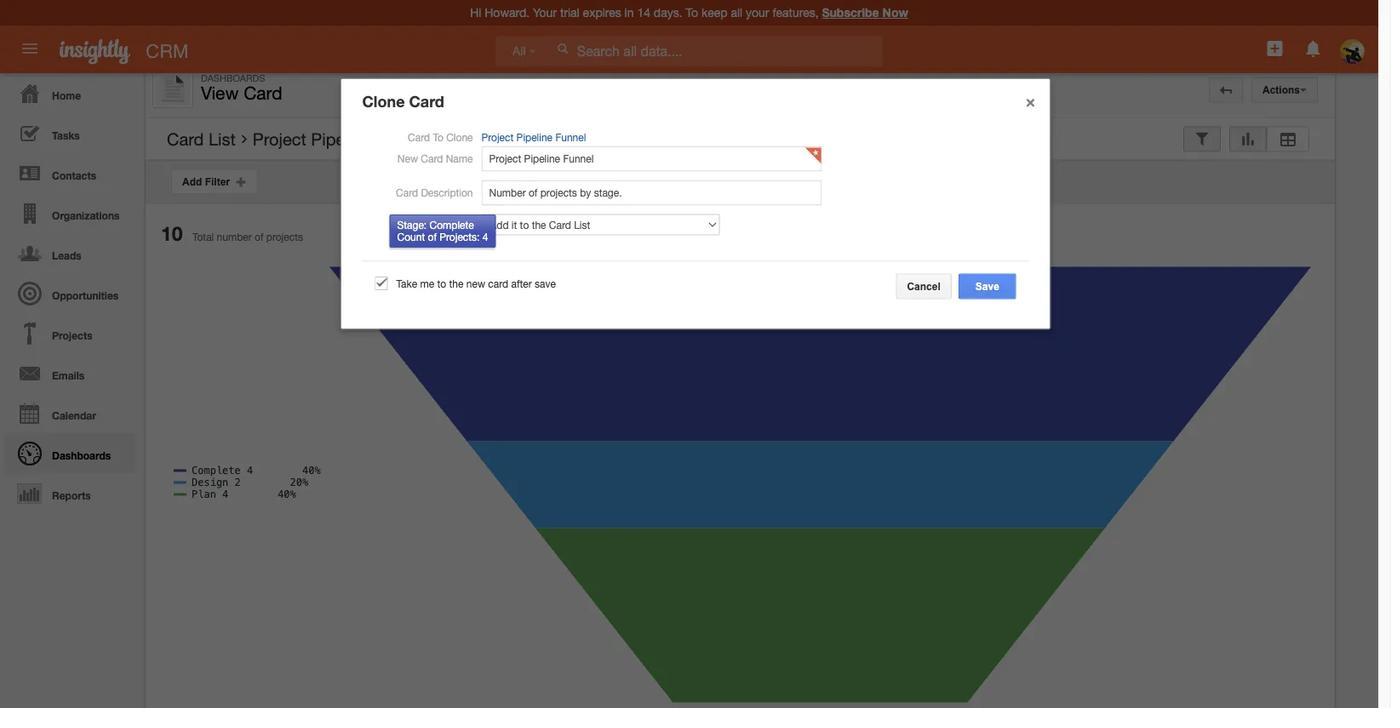 Task type: vqa. For each thing, say whether or not it's contained in the screenshot.
'Contacts' link
yes



Task type: describe. For each thing, give the bounding box(es) containing it.
dashboards link
[[4, 433, 136, 473]]

save button
[[959, 274, 1016, 299]]

card to clone project pipeline funnel
[[408, 132, 586, 143]]

card inside card list link
[[167, 129, 204, 149]]

actions
[[1262, 84, 1300, 96]]

organizations
[[52, 209, 120, 221]]

1 vertical spatial clone
[[446, 132, 473, 143]]

new
[[466, 278, 485, 290]]

stage: complete count of projects: 4
[[397, 219, 488, 243]]

save
[[970, 281, 1005, 292]]

to
[[437, 278, 446, 290]]

crm
[[146, 40, 189, 62]]

card up to
[[409, 92, 444, 111]]

calendar
[[52, 409, 96, 421]]

0 horizontal spatial pipeline
[[311, 129, 371, 149]]

1 horizontal spatial project
[[481, 132, 514, 143]]

card
[[488, 278, 508, 290]]

clone card
[[362, 92, 444, 111]]

the
[[449, 278, 463, 290]]

of inside 'stage: complete count of projects: 4'
[[428, 231, 437, 243]]

card image
[[156, 71, 190, 105]]

×
[[1025, 91, 1036, 111]]

name
[[446, 153, 473, 165]]

reports
[[52, 490, 91, 501]]

number
[[217, 231, 252, 243]]

home
[[52, 89, 81, 101]]

filter
[[205, 176, 230, 187]]

calendar link
[[4, 393, 136, 433]]

card description
[[396, 187, 473, 199]]

new
[[397, 153, 418, 165]]

project pipeline funnel link
[[481, 132, 586, 143]]

opportunities
[[52, 289, 119, 301]]

subscribe now
[[822, 6, 908, 20]]

contacts
[[52, 169, 96, 181]]

project pipeline funnel
[[253, 129, 427, 149]]

card inside dashboards view card
[[244, 83, 282, 103]]

reports link
[[4, 473, 136, 513]]

subscribe
[[822, 6, 879, 20]]

view
[[201, 83, 239, 103]]

all
[[512, 45, 526, 58]]

cancel button
[[896, 274, 952, 299]]

contacts link
[[4, 153, 136, 193]]

actions button
[[1251, 77, 1318, 103]]

list
[[208, 129, 236, 149]]

stage:
[[397, 219, 427, 231]]

card up stage:
[[396, 187, 418, 199]]

to
[[433, 132, 443, 143]]

all link
[[495, 36, 547, 67]]

4
[[482, 231, 488, 243]]

tasks
[[52, 129, 80, 141]]

card list link
[[167, 129, 236, 149]]

1 of from the left
[[255, 231, 263, 243]]

projects link
[[4, 313, 136, 353]]

0 horizontal spatial funnel
[[376, 129, 427, 149]]

× button
[[1017, 84, 1044, 118]]



Task type: locate. For each thing, give the bounding box(es) containing it.
1 horizontal spatial funnel
[[555, 132, 586, 143]]

subscribe now link
[[822, 6, 908, 20]]

card right view at the left
[[244, 83, 282, 103]]

add filter
[[182, 176, 236, 187]]

of
[[255, 231, 263, 243], [428, 231, 437, 243]]

tasks link
[[4, 113, 136, 153]]

add filter link
[[171, 169, 259, 195]]

1 horizontal spatial of
[[428, 231, 437, 243]]

clone up project pipeline funnel
[[362, 92, 405, 111]]

dashboards for dashboards view card
[[201, 72, 265, 83]]

card list
[[167, 129, 236, 149]]

Search all data.... text field
[[547, 36, 883, 66]]

emails link
[[4, 353, 136, 393]]

navigation containing home
[[0, 73, 136, 513]]

take me to the new card after save
[[396, 278, 556, 290]]

1 horizontal spatial pipeline
[[516, 132, 553, 143]]

1 horizontal spatial clone
[[446, 132, 473, 143]]

funnel up new
[[376, 129, 427, 149]]

card left the list
[[167, 129, 204, 149]]

clone up name
[[446, 132, 473, 143]]

dashboards up reports link
[[52, 449, 111, 461]]

card
[[244, 83, 282, 103], [409, 92, 444, 111], [167, 129, 204, 149], [408, 132, 430, 143], [421, 153, 443, 165], [396, 187, 418, 199]]

complete
[[429, 219, 474, 231]]

of right number
[[255, 231, 263, 243]]

funnel
[[376, 129, 427, 149], [555, 132, 586, 143]]

1 horizontal spatial dashboards
[[201, 72, 265, 83]]

Description text field
[[481, 180, 822, 206]]

dashboards right card icon
[[201, 72, 265, 83]]

project right the list
[[253, 129, 306, 149]]

home link
[[4, 73, 136, 113]]

dashboards inside dashboards view card
[[201, 72, 265, 83]]

emails
[[52, 369, 84, 381]]

projects
[[52, 329, 92, 341]]

10
[[161, 222, 183, 245]]

me
[[420, 278, 434, 290]]

0 horizontal spatial project
[[253, 129, 306, 149]]

add
[[182, 176, 202, 187]]

funnel up card name text field
[[555, 132, 586, 143]]

0 vertical spatial clone
[[362, 92, 405, 111]]

dashboard
[[423, 221, 473, 233]]

card down to
[[421, 153, 443, 165]]

projects:
[[440, 231, 480, 243]]

count
[[397, 231, 425, 243]]

0 vertical spatial dashboards
[[201, 72, 265, 83]]

project
[[253, 129, 306, 149], [481, 132, 514, 143]]

total
[[192, 231, 214, 243]]

clone
[[362, 92, 405, 111], [446, 132, 473, 143]]

take
[[396, 278, 417, 290]]

pipeline
[[311, 129, 371, 149], [516, 132, 553, 143]]

of right count
[[428, 231, 437, 243]]

2 of from the left
[[428, 231, 437, 243]]

0 horizontal spatial clone
[[362, 92, 405, 111]]

dashboards
[[201, 72, 265, 83], [52, 449, 111, 461]]

save
[[535, 278, 556, 290]]

leads
[[52, 249, 82, 261]]

organizations link
[[4, 193, 136, 233]]

None checkbox
[[375, 277, 388, 290]]

opportunities link
[[4, 273, 136, 313]]

notifications image
[[1303, 38, 1324, 59]]

now
[[882, 6, 908, 20]]

leads link
[[4, 233, 136, 273]]

after
[[511, 278, 532, 290]]

0 horizontal spatial dashboards
[[52, 449, 111, 461]]

dashboards for dashboards
[[52, 449, 111, 461]]

Card Name text field
[[481, 146, 822, 172]]

dashboards view card
[[201, 72, 282, 103]]

description
[[421, 187, 473, 199]]

dashboards inside navigation
[[52, 449, 111, 461]]

card left to
[[408, 132, 430, 143]]

cancel
[[907, 281, 941, 292]]

project right to
[[481, 132, 514, 143]]

new card name
[[397, 153, 473, 165]]

navigation
[[0, 73, 136, 513]]

1 vertical spatial dashboards
[[52, 449, 111, 461]]

projects
[[266, 231, 303, 243]]

total number of projects
[[192, 231, 303, 243]]

0 horizontal spatial of
[[255, 231, 263, 243]]



